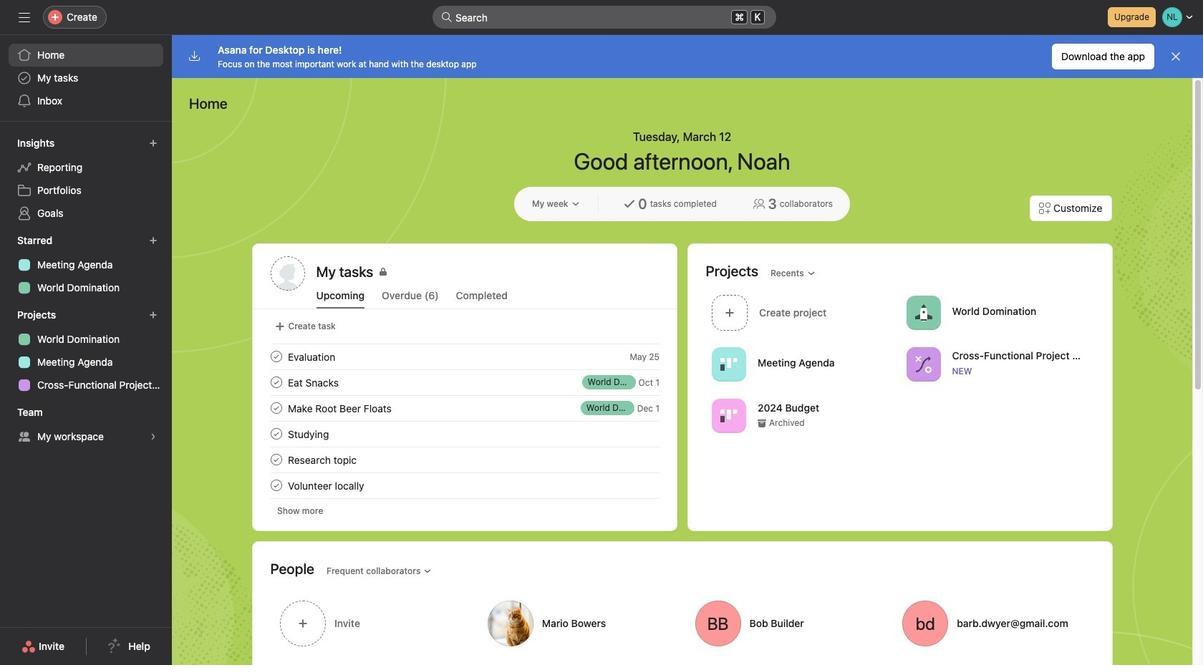Task type: locate. For each thing, give the bounding box(es) containing it.
None field
[[433, 6, 776, 29]]

projects element
[[0, 302, 172, 400]]

mark complete image for 4th mark complete option from the top
[[267, 425, 285, 443]]

3 mark complete image from the top
[[267, 451, 285, 468]]

add profile photo image
[[270, 256, 305, 291]]

dismiss image
[[1170, 51, 1182, 62]]

board image
[[720, 407, 737, 424]]

hide sidebar image
[[19, 11, 30, 23]]

1 vertical spatial mark complete image
[[267, 425, 285, 443]]

3 mark complete image from the top
[[267, 477, 285, 494]]

starred element
[[0, 228, 172, 302]]

line_and_symbols image
[[914, 356, 932, 373]]

0 vertical spatial mark complete image
[[267, 400, 285, 417]]

2 mark complete image from the top
[[267, 425, 285, 443]]

Mark complete checkbox
[[267, 348, 285, 365], [267, 374, 285, 391], [267, 400, 285, 417], [267, 425, 285, 443], [267, 451, 285, 468]]

1 mark complete checkbox from the top
[[267, 348, 285, 365]]

insights element
[[0, 130, 172, 228]]

1 vertical spatial mark complete image
[[267, 374, 285, 391]]

2 vertical spatial mark complete image
[[267, 477, 285, 494]]

board image
[[720, 356, 737, 373]]

1 mark complete image from the top
[[267, 348, 285, 365]]

0 vertical spatial mark complete image
[[267, 348, 285, 365]]

4 mark complete checkbox from the top
[[267, 425, 285, 443]]

add items to starred image
[[149, 236, 158, 245]]

2 vertical spatial mark complete image
[[267, 451, 285, 468]]

mark complete image
[[267, 400, 285, 417], [267, 425, 285, 443], [267, 477, 285, 494]]

Mark complete checkbox
[[267, 477, 285, 494]]

mark complete image
[[267, 348, 285, 365], [267, 374, 285, 391], [267, 451, 285, 468]]

1 mark complete image from the top
[[267, 400, 285, 417]]

mark complete image for third mark complete option from the bottom
[[267, 400, 285, 417]]



Task type: vqa. For each thing, say whether or not it's contained in the screenshot.
second Mark complete icon from the bottom of the page
yes



Task type: describe. For each thing, give the bounding box(es) containing it.
rocket image
[[914, 304, 932, 321]]

3 mark complete checkbox from the top
[[267, 400, 285, 417]]

see details, my workspace image
[[149, 433, 158, 441]]

global element
[[0, 35, 172, 121]]

2 mark complete checkbox from the top
[[267, 374, 285, 391]]

teams element
[[0, 400, 172, 451]]

5 mark complete checkbox from the top
[[267, 451, 285, 468]]

Search tasks, projects, and more text field
[[433, 6, 776, 29]]

new insights image
[[149, 139, 158, 148]]

prominent image
[[441, 11, 453, 23]]

new project or portfolio image
[[149, 311, 158, 319]]

mark complete image for mark complete checkbox
[[267, 477, 285, 494]]

2 mark complete image from the top
[[267, 374, 285, 391]]



